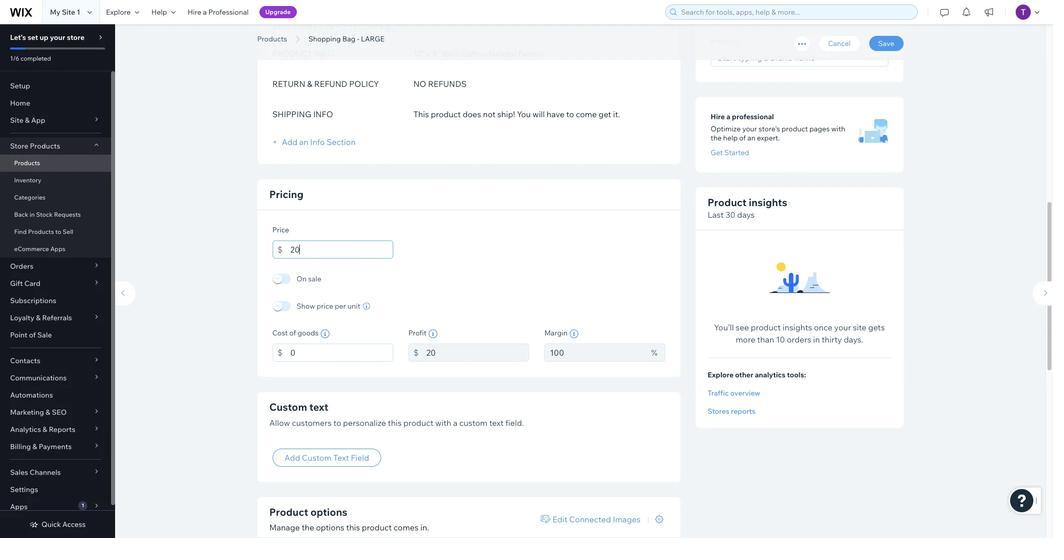 Task type: vqa. For each thing, say whether or not it's contained in the screenshot.
Vacation: Take a rest logo
no



Task type: describe. For each thing, give the bounding box(es) containing it.
field
[[351, 453, 369, 463]]

point of sale
[[10, 330, 52, 339]]

traffic
[[708, 389, 729, 398]]

0 horizontal spatial an
[[299, 137, 309, 147]]

shopping down additional info sections
[[309, 34, 341, 43]]

0 vertical spatial 1
[[77, 8, 80, 17]]

& for marketing
[[46, 408, 50, 417]]

expert.
[[758, 134, 780, 143]]

store
[[10, 141, 28, 151]]

you
[[517, 109, 531, 119]]

product inside the custom text allow customers to personalize this product with a custom text field.
[[404, 418, 434, 428]]

of inside optimize your store's product pages with the help of an expert.
[[740, 134, 746, 143]]

8"
[[433, 48, 441, 58]]

product insights last 30 days
[[708, 196, 788, 220]]

allow
[[270, 418, 290, 428]]

add for add an info section
[[282, 137, 298, 147]]

your inside sidebar element
[[50, 33, 65, 42]]

marketing
[[10, 408, 44, 417]]

product info
[[273, 48, 334, 58]]

cancel button
[[820, 36, 860, 51]]

Search for tools, apps, help & more... field
[[678, 5, 915, 19]]

comes
[[394, 522, 419, 532]]

0 horizontal spatial large
[[361, 34, 385, 43]]

info tooltip image for profit
[[429, 329, 438, 338]]

explore for explore other analytics tools:
[[708, 371, 734, 380]]

quick access button
[[29, 520, 86, 529]]

back in stock requests link
[[0, 206, 111, 223]]

return & refund policy
[[273, 79, 379, 89]]

30
[[726, 210, 736, 220]]

seo
[[52, 408, 67, 417]]

customers
[[292, 418, 332, 428]]

0 horizontal spatial apps
[[10, 502, 28, 511]]

to inside the custom text allow customers to personalize this product with a custom text field.
[[334, 418, 341, 428]]

optimize
[[711, 125, 741, 134]]

product for product insights
[[708, 196, 747, 209]]

save
[[879, 39, 895, 48]]

see
[[736, 323, 750, 333]]

gift card button
[[0, 275, 111, 292]]

tools:
[[788, 371, 807, 380]]

quick
[[42, 520, 61, 529]]

edit connected images button
[[536, 510, 647, 528]]

days.
[[844, 335, 864, 345]]

section
[[327, 137, 356, 147]]

site
[[854, 323, 867, 333]]

custom
[[460, 418, 488, 428]]

hire a professional link
[[182, 0, 255, 24]]

sale
[[37, 330, 52, 339]]

my
[[50, 8, 60, 17]]

sales channels
[[10, 468, 61, 477]]

back
[[14, 211, 28, 218]]

product inside optimize your store's product pages with the help of an expert.
[[782, 125, 808, 134]]

custom inside the custom text allow customers to personalize this product with a custom text field.
[[270, 400, 307, 413]]

no
[[414, 79, 427, 89]]

settings link
[[0, 481, 111, 498]]

contacts
[[10, 356, 40, 365]]

access
[[63, 520, 86, 529]]

show
[[297, 301, 315, 310]]

up
[[40, 33, 48, 42]]

product
[[273, 48, 313, 58]]

setup
[[10, 81, 30, 90]]

store products
[[10, 141, 60, 151]]

not
[[483, 109, 496, 119]]

find
[[14, 228, 27, 235]]

billing
[[10, 442, 31, 451]]

info tooltip image
[[570, 329, 579, 338]]

billing & payments
[[10, 442, 72, 451]]

connected
[[570, 514, 611, 524]]

quick access
[[42, 520, 86, 529]]

hire a professional
[[711, 112, 775, 121]]

started
[[725, 148, 750, 157]]

goods
[[298, 328, 319, 337]]

loyalty
[[10, 313, 34, 322]]

settings
[[10, 485, 38, 494]]

inventory
[[14, 176, 41, 184]]

& for billing
[[32, 442, 37, 451]]

this product does not ship! you will have to come get it.
[[414, 109, 621, 119]]

a for professional
[[727, 112, 731, 121]]

traffic overview
[[708, 389, 761, 398]]

this inside the custom text allow customers to personalize this product with a custom text field.
[[388, 418, 402, 428]]

cost
[[273, 328, 288, 337]]

will
[[533, 109, 545, 119]]

in inside sidebar element
[[30, 211, 35, 218]]

2 horizontal spatial to
[[567, 109, 574, 119]]

edit option link image
[[541, 515, 551, 523]]

with inside optimize your store's product pages with the help of an expert.
[[832, 125, 846, 134]]

products inside dropdown button
[[30, 141, 60, 151]]

stock
[[36, 211, 53, 218]]

info tooltip image for cost of goods
[[321, 329, 330, 338]]

1 vertical spatial options
[[316, 522, 345, 532]]

you'll see product insights once your site gets more than 10 orders in thirty days.
[[715, 323, 885, 345]]

on
[[297, 274, 307, 283]]

have
[[547, 109, 565, 119]]

other
[[736, 371, 754, 380]]

marketing & seo button
[[0, 404, 111, 421]]

products up ecommerce apps
[[28, 228, 54, 235]]

of for point of sale
[[29, 330, 36, 339]]

home link
[[0, 94, 111, 112]]

& for return
[[307, 79, 313, 89]]

$ for %
[[414, 347, 419, 357]]

per
[[335, 301, 346, 310]]

billing & payments button
[[0, 438, 111, 455]]

automations
[[10, 391, 53, 400]]

& for analytics
[[43, 425, 47, 434]]

gift
[[10, 279, 23, 288]]

subscriptions link
[[0, 292, 111, 309]]

no refunds
[[414, 79, 467, 89]]

channels
[[30, 468, 61, 477]]

get started link
[[711, 148, 750, 157]]

automations link
[[0, 386, 111, 404]]

product for product options
[[270, 506, 308, 518]]

home
[[10, 99, 30, 108]]

insights inside you'll see product insights once your site gets more than 10 orders in thirty days.
[[783, 323, 813, 333]]

$ down cost
[[278, 347, 283, 357]]

additional
[[273, 22, 324, 31]]

x
[[427, 48, 431, 58]]

1 horizontal spatial apps
[[50, 245, 65, 253]]

this inside product options manage the options this product comes in.
[[346, 522, 360, 532]]

products inside the 'shopping bag - large' form
[[257, 34, 287, 43]]

add an info section link
[[273, 137, 356, 147]]

field.
[[506, 418, 524, 428]]

hire for hire a professional
[[711, 112, 725, 121]]



Task type: locate. For each thing, give the bounding box(es) containing it.
1/6 completed
[[10, 55, 51, 62]]

1 vertical spatial info
[[313, 109, 333, 119]]

personalize
[[343, 418, 386, 428]]

overview
[[731, 389, 761, 398]]

the inside product options manage the options this product comes in.
[[302, 522, 314, 532]]

an left expert.
[[748, 134, 756, 143]]

refund
[[314, 79, 348, 89]]

1 horizontal spatial the
[[711, 134, 722, 143]]

set
[[28, 33, 38, 42]]

1 horizontal spatial products link
[[252, 34, 292, 44]]

add custom text field button
[[273, 449, 382, 467]]

of right the 'help'
[[740, 134, 746, 143]]

options
[[311, 506, 348, 518], [316, 522, 345, 532]]

custom inside button
[[302, 453, 332, 463]]

it.
[[614, 109, 621, 119]]

inventory link
[[0, 172, 111, 189]]

add inside button
[[285, 453, 300, 463]]

$ down profit
[[414, 347, 419, 357]]

orders
[[10, 262, 33, 271]]

0 vertical spatial to
[[567, 109, 574, 119]]

your up thirty
[[835, 323, 852, 333]]

1 horizontal spatial an
[[748, 134, 756, 143]]

info tooltip image
[[321, 329, 330, 338], [429, 329, 438, 338]]

0 vertical spatial site
[[62, 8, 75, 17]]

of left 'sale'
[[29, 330, 36, 339]]

0 horizontal spatial products link
[[0, 155, 111, 172]]

1 vertical spatial explore
[[708, 371, 734, 380]]

your inside you'll see product insights once your site gets more than 10 orders in thirty days.
[[835, 323, 852, 333]]

you'll
[[715, 323, 734, 333]]

store
[[67, 33, 85, 42]]

0 horizontal spatial hire
[[188, 8, 201, 17]]

& right loyalty
[[36, 313, 41, 322]]

product up "30"
[[708, 196, 747, 209]]

find products to sell
[[14, 228, 73, 235]]

1 vertical spatial site
[[10, 116, 23, 125]]

Start typing a brand name field
[[715, 49, 885, 66]]

card
[[24, 279, 41, 288]]

margin
[[545, 328, 568, 337]]

None text field
[[427, 343, 530, 361], [545, 343, 647, 361], [427, 343, 530, 361], [545, 343, 647, 361]]

hire for hire a professional
[[188, 8, 201, 17]]

the left the 'help'
[[711, 134, 722, 143]]

info for product info
[[314, 48, 334, 58]]

& for site
[[25, 116, 30, 125]]

add down allow
[[285, 453, 300, 463]]

come
[[576, 109, 597, 119]]

0 horizontal spatial your
[[50, 33, 65, 42]]

gets
[[869, 323, 885, 333]]

product inside product options manage the options this product comes in.
[[270, 506, 308, 518]]

hire
[[188, 8, 201, 17], [711, 112, 725, 121]]

your right up
[[50, 33, 65, 42]]

product up manage
[[270, 506, 308, 518]]

2 vertical spatial a
[[453, 418, 458, 428]]

cost of goods
[[273, 328, 319, 337]]

1 vertical spatial add
[[285, 453, 300, 463]]

point of sale link
[[0, 326, 111, 344]]

0 vertical spatial hire
[[188, 8, 201, 17]]

1 vertical spatial this
[[346, 522, 360, 532]]

optimize your store's product pages with the help of an expert.
[[711, 125, 846, 143]]

0 horizontal spatial of
[[29, 330, 36, 339]]

$
[[278, 244, 283, 254], [278, 347, 283, 357], [414, 347, 419, 357]]

your down professional
[[743, 125, 758, 134]]

gift card
[[10, 279, 41, 288]]

in right back
[[30, 211, 35, 218]]

an left info
[[299, 137, 309, 147]]

1 horizontal spatial product
[[708, 196, 747, 209]]

1 vertical spatial in
[[814, 335, 820, 345]]

0 vertical spatial with
[[832, 125, 846, 134]]

0 horizontal spatial this
[[346, 522, 360, 532]]

a inside the custom text allow customers to personalize this product with a custom text field.
[[453, 418, 458, 428]]

info
[[314, 48, 334, 58], [313, 109, 333, 119]]

0 vertical spatial info
[[314, 48, 334, 58]]

0 horizontal spatial explore
[[106, 8, 131, 17]]

0 vertical spatial custom
[[270, 400, 307, 413]]

ship!
[[498, 109, 515, 119]]

1 vertical spatial products link
[[0, 155, 111, 172]]

explore left help
[[106, 8, 131, 17]]

site inside popup button
[[10, 116, 23, 125]]

text up customers in the left of the page
[[310, 400, 329, 413]]

0 vertical spatial your
[[50, 33, 65, 42]]

2 info tooltip image from the left
[[429, 329, 438, 338]]

hire up optimize
[[711, 112, 725, 121]]

let's set up your store
[[10, 33, 85, 42]]

$ down price
[[278, 244, 283, 254]]

& left reports
[[43, 425, 47, 434]]

1 inside sidebar element
[[82, 502, 84, 509]]

to right have
[[567, 109, 574, 119]]

a up optimize
[[727, 112, 731, 121]]

of right cost
[[290, 328, 296, 337]]

0 vertical spatial a
[[203, 8, 207, 17]]

completed
[[21, 55, 51, 62]]

1 horizontal spatial site
[[62, 8, 75, 17]]

analytics
[[10, 425, 41, 434]]

shopping up product info
[[257, 22, 343, 44]]

get started
[[711, 148, 750, 157]]

& right billing
[[32, 442, 37, 451]]

text
[[334, 453, 349, 463]]

pricing
[[270, 188, 304, 200]]

0 horizontal spatial with
[[436, 418, 452, 428]]

contacts button
[[0, 352, 111, 369]]

a inside "link"
[[203, 8, 207, 17]]

& right return
[[307, 79, 313, 89]]

site down home
[[10, 116, 23, 125]]

2 horizontal spatial a
[[727, 112, 731, 121]]

2 horizontal spatial your
[[835, 323, 852, 333]]

add
[[282, 137, 298, 147], [285, 453, 300, 463]]

1 vertical spatial your
[[743, 125, 758, 134]]

add an info section
[[280, 137, 356, 147]]

with inside the custom text allow customers to personalize this product with a custom text field.
[[436, 418, 452, 428]]

products up product
[[257, 34, 287, 43]]

0 horizontal spatial to
[[55, 228, 61, 235]]

to left sell
[[55, 228, 61, 235]]

product inside product insights last 30 days
[[708, 196, 747, 209]]

large down the sections
[[361, 34, 385, 43]]

None text field
[[290, 240, 394, 258], [290, 343, 394, 361], [290, 240, 394, 258], [290, 343, 394, 361]]

the inside optimize your store's product pages with the help of an expert.
[[711, 134, 722, 143]]

add custom text field
[[285, 453, 369, 463]]

1 horizontal spatial text
[[490, 418, 504, 428]]

0 horizontal spatial site
[[10, 116, 23, 125]]

0 vertical spatial apps
[[50, 245, 65, 253]]

2 horizontal spatial of
[[740, 134, 746, 143]]

your inside optimize your store's product pages with the help of an expert.
[[743, 125, 758, 134]]

upgrade button
[[259, 6, 297, 18]]

1 horizontal spatial of
[[290, 328, 296, 337]]

0 vertical spatial products link
[[252, 34, 292, 44]]

product inside product options manage the options this product comes in.
[[362, 522, 392, 532]]

sales
[[10, 468, 28, 477]]

product inside you'll see product insights once your site gets more than 10 orders in thirty days.
[[751, 323, 781, 333]]

0 horizontal spatial in
[[30, 211, 35, 218]]

the right manage
[[302, 522, 314, 532]]

1 vertical spatial insights
[[783, 323, 813, 333]]

in down once
[[814, 335, 820, 345]]

products up inventory
[[14, 159, 40, 167]]

0 vertical spatial the
[[711, 134, 722, 143]]

1 horizontal spatial with
[[832, 125, 846, 134]]

info up "add an info section" on the left top of page
[[313, 109, 333, 119]]

0 horizontal spatial info tooltip image
[[321, 329, 330, 338]]

custom left text
[[302, 453, 332, 463]]

insights up days
[[749, 196, 788, 209]]

custom up allow
[[270, 400, 307, 413]]

info tooltip image right profit
[[429, 329, 438, 338]]

to inside sidebar element
[[55, 228, 61, 235]]

additional info sections
[[273, 22, 391, 31]]

text
[[310, 400, 329, 413], [490, 418, 504, 428]]

1 horizontal spatial hire
[[711, 112, 725, 121]]

1 horizontal spatial explore
[[708, 371, 734, 380]]

1 horizontal spatial large
[[395, 22, 457, 44]]

an inside optimize your store's product pages with the help of an expert.
[[748, 134, 756, 143]]

app
[[31, 116, 45, 125]]

hire inside the 'shopping bag - large' form
[[711, 112, 725, 121]]

0 vertical spatial explore
[[106, 8, 131, 17]]

products link down store products
[[0, 155, 111, 172]]

$ for on sale
[[278, 244, 283, 254]]

a left custom
[[453, 418, 458, 428]]

& inside marketing & seo popup button
[[46, 408, 50, 417]]

of for cost of goods
[[290, 328, 296, 337]]

with left custom
[[436, 418, 452, 428]]

& left the seo
[[46, 408, 50, 417]]

0 vertical spatial in
[[30, 211, 35, 218]]

help
[[724, 134, 738, 143]]

& left app at the left of the page
[[25, 116, 30, 125]]

explore for explore
[[106, 8, 131, 17]]

0 vertical spatial this
[[388, 418, 402, 428]]

show price per unit
[[297, 301, 361, 310]]

products right 'store'
[[30, 141, 60, 151]]

site
[[62, 8, 75, 17], [10, 116, 23, 125]]

find products to sell link
[[0, 223, 111, 240]]

with right pages
[[832, 125, 846, 134]]

marketing & seo
[[10, 408, 67, 417]]

ecommerce apps link
[[0, 240, 111, 258]]

custom text allow customers to personalize this product with a custom text field.
[[270, 400, 524, 428]]

2 vertical spatial to
[[334, 418, 341, 428]]

apps down settings
[[10, 502, 28, 511]]

info for shipping info
[[313, 109, 333, 119]]

& for loyalty
[[36, 313, 41, 322]]

an
[[748, 134, 756, 143], [299, 137, 309, 147]]

price
[[273, 225, 289, 234]]

bag right info
[[347, 22, 381, 44]]

to right customers in the left of the page
[[334, 418, 341, 428]]

sales channels button
[[0, 464, 111, 481]]

shopping bag - large form
[[110, 0, 1054, 538]]

1 up "access"
[[82, 502, 84, 509]]

ecommerce
[[14, 245, 49, 253]]

explore
[[106, 8, 131, 17], [708, 371, 734, 380]]

bag down info
[[343, 34, 356, 43]]

1 horizontal spatial -
[[385, 22, 391, 44]]

0 horizontal spatial a
[[203, 8, 207, 17]]

0 horizontal spatial product
[[270, 506, 308, 518]]

categories
[[14, 193, 46, 201]]

&
[[307, 79, 313, 89], [25, 116, 30, 125], [36, 313, 41, 322], [46, 408, 50, 417], [43, 425, 47, 434], [32, 442, 37, 451]]

cotton
[[461, 48, 487, 58]]

a for professional
[[203, 8, 207, 17]]

2 vertical spatial your
[[835, 323, 852, 333]]

1 vertical spatial to
[[55, 228, 61, 235]]

0 vertical spatial text
[[310, 400, 329, 413]]

stores reports
[[708, 407, 756, 416]]

1 vertical spatial a
[[727, 112, 731, 121]]

1 vertical spatial hire
[[711, 112, 725, 121]]

insights inside product insights last 30 days
[[749, 196, 788, 209]]

0 horizontal spatial the
[[302, 522, 314, 532]]

& inside billing & payments dropdown button
[[32, 442, 37, 451]]

site right my
[[62, 8, 75, 17]]

1 vertical spatial 1
[[82, 502, 84, 509]]

bag
[[442, 48, 459, 58]]

& inside analytics & reports popup button
[[43, 425, 47, 434]]

0 horizontal spatial 1
[[77, 8, 80, 17]]

hire inside "link"
[[188, 8, 201, 17]]

large
[[395, 22, 457, 44], [361, 34, 385, 43]]

help button
[[145, 0, 182, 24]]

products link up product
[[252, 34, 292, 44]]

analytics
[[755, 371, 786, 380]]

on sale
[[297, 274, 322, 283]]

a left professional
[[203, 8, 207, 17]]

save button
[[870, 36, 904, 51]]

0 vertical spatial options
[[311, 506, 348, 518]]

this
[[414, 109, 429, 119]]

1 horizontal spatial in
[[814, 335, 820, 345]]

shopping
[[257, 22, 343, 44], [309, 34, 341, 43]]

0 vertical spatial insights
[[749, 196, 788, 209]]

add down shipping
[[282, 137, 298, 147]]

0 vertical spatial product
[[708, 196, 747, 209]]

1 vertical spatial product
[[270, 506, 308, 518]]

1 vertical spatial text
[[490, 418, 504, 428]]

1 horizontal spatial your
[[743, 125, 758, 134]]

professional
[[208, 8, 249, 17]]

products link
[[252, 34, 292, 44], [0, 155, 111, 172]]

0 vertical spatial add
[[282, 137, 298, 147]]

of inside sidebar element
[[29, 330, 36, 339]]

in inside you'll see product insights once your site gets more than 10 orders in thirty days.
[[814, 335, 820, 345]]

help
[[151, 8, 167, 17]]

1 vertical spatial apps
[[10, 502, 28, 511]]

%
[[652, 347, 658, 357]]

communications
[[10, 373, 67, 382]]

a
[[203, 8, 207, 17], [727, 112, 731, 121], [453, 418, 458, 428]]

hire right help button
[[188, 8, 201, 17]]

sale
[[308, 274, 322, 283]]

1 horizontal spatial 1
[[82, 502, 84, 509]]

add for add custom text field
[[285, 453, 300, 463]]

get
[[711, 148, 723, 157]]

1 right my
[[77, 8, 80, 17]]

0 horizontal spatial -
[[357, 34, 360, 43]]

explore up traffic
[[708, 371, 734, 380]]

apps down find products to sell link
[[50, 245, 65, 253]]

get
[[599, 109, 612, 119]]

stores reports link
[[708, 407, 892, 416]]

& inside 'site & app' popup button
[[25, 116, 30, 125]]

large up "x"
[[395, 22, 457, 44]]

1 vertical spatial custom
[[302, 453, 332, 463]]

1 vertical spatial with
[[436, 418, 452, 428]]

text left field.
[[490, 418, 504, 428]]

sidebar element
[[0, 24, 115, 538]]

1 horizontal spatial to
[[334, 418, 341, 428]]

referrals
[[42, 313, 72, 322]]

1 vertical spatial the
[[302, 522, 314, 532]]

insights up orders
[[783, 323, 813, 333]]

1 horizontal spatial this
[[388, 418, 402, 428]]

info tooltip image right goods
[[321, 329, 330, 338]]

& inside the 'shopping bag - large' form
[[307, 79, 313, 89]]

& inside loyalty & referrals popup button
[[36, 313, 41, 322]]

1 horizontal spatial a
[[453, 418, 458, 428]]

let's
[[10, 33, 26, 42]]

1 info tooltip image from the left
[[321, 329, 330, 338]]

explore inside the 'shopping bag - large' form
[[708, 371, 734, 380]]

1 horizontal spatial info tooltip image
[[429, 329, 438, 338]]

info down additional info sections
[[314, 48, 334, 58]]

0 horizontal spatial text
[[310, 400, 329, 413]]

thirty
[[822, 335, 843, 345]]



